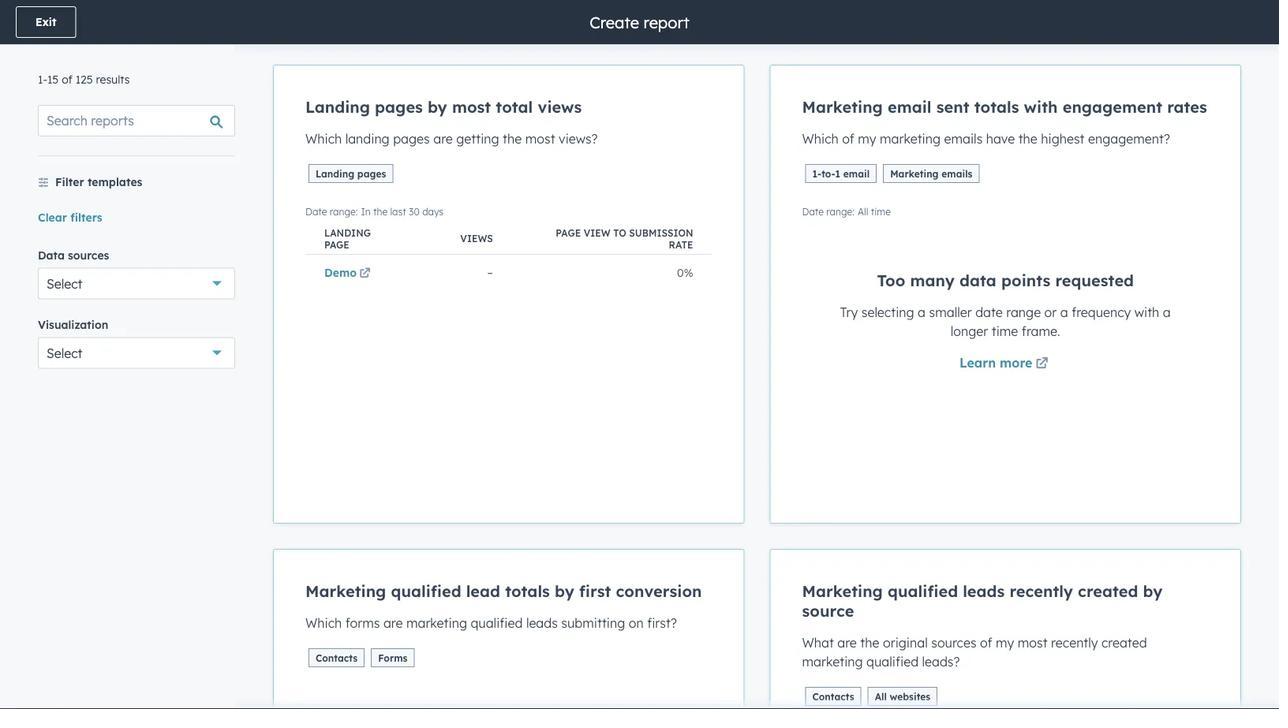 Task type: vqa. For each thing, say whether or not it's contained in the screenshot.
progress bar
no



Task type: locate. For each thing, give the bounding box(es) containing it.
a right or
[[1061, 304, 1069, 320]]

last
[[390, 206, 406, 217]]

0 horizontal spatial time
[[871, 206, 891, 217]]

1 horizontal spatial with
[[1135, 304, 1160, 320]]

most down marketing qualified leads recently created by source
[[1018, 635, 1048, 651]]

marketing for marketing qualified lead totals by first conversion
[[305, 582, 386, 601]]

which inside option
[[305, 131, 342, 147]]

recently
[[1010, 582, 1073, 601], [1051, 635, 1098, 651]]

0%
[[677, 266, 693, 280]]

marketing qualified lead totals by first conversion
[[305, 582, 702, 601]]

0 vertical spatial sources
[[68, 248, 109, 262]]

leads down marketing qualified lead totals by first conversion
[[526, 616, 558, 631]]

link opens in a new window image
[[360, 269, 371, 280], [360, 269, 371, 280], [1036, 358, 1049, 371], [1036, 358, 1049, 371]]

filter
[[55, 175, 84, 189]]

total
[[496, 97, 533, 117]]

0 vertical spatial select button
[[38, 268, 235, 300]]

most up getting
[[452, 97, 491, 117]]

the right in
[[373, 206, 388, 217]]

by inside option
[[428, 97, 447, 117]]

none checkbox containing landing pages by most total views
[[273, 65, 745, 524]]

my up the 1-to-1 email
[[858, 131, 877, 147]]

created
[[1078, 582, 1139, 601], [1102, 635, 1147, 651]]

email
[[888, 97, 932, 117], [844, 168, 870, 180]]

are
[[434, 131, 453, 147], [384, 616, 403, 631], [838, 635, 857, 651]]

contacts for marketing qualified leads recently created by source
[[813, 691, 855, 703]]

by inside marketing qualified leads recently created by source
[[1143, 582, 1163, 601]]

1 horizontal spatial by
[[555, 582, 574, 601]]

1 horizontal spatial 1-
[[813, 168, 822, 180]]

a
[[918, 304, 926, 320], [1061, 304, 1069, 320], [1163, 304, 1171, 320]]

range: left in
[[330, 206, 358, 217]]

with right frequency
[[1135, 304, 1160, 320]]

1 vertical spatial all
[[875, 691, 887, 703]]

1 horizontal spatial sources
[[932, 635, 977, 651]]

points
[[1002, 270, 1051, 290]]

getting
[[456, 131, 499, 147]]

of down marketing qualified leads recently created by source
[[980, 635, 993, 651]]

sources
[[68, 248, 109, 262], [932, 635, 977, 651]]

select button for data sources
[[38, 268, 235, 300]]

None checkbox
[[273, 65, 745, 524], [273, 549, 745, 710], [770, 549, 1242, 710], [273, 549, 745, 710], [770, 549, 1242, 710]]

are right forms
[[384, 616, 403, 631]]

with
[[1024, 97, 1058, 117], [1135, 304, 1160, 320]]

1 vertical spatial my
[[996, 635, 1015, 651]]

contacts down what
[[813, 691, 855, 703]]

2 horizontal spatial are
[[838, 635, 857, 651]]

1 horizontal spatial marketing
[[802, 654, 863, 670]]

are inside what are the original sources of my most recently created marketing qualified leads?
[[838, 635, 857, 651]]

the right have
[[1019, 131, 1038, 147]]

all down the 1-to-1 email
[[858, 206, 869, 217]]

are right what
[[838, 635, 857, 651]]

landing
[[305, 97, 370, 117], [316, 168, 355, 180], [324, 227, 371, 239]]

which left landing
[[305, 131, 342, 147]]

my inside checkbox
[[858, 131, 877, 147]]

none checkbox containing marketing email sent totals with engagement rates
[[770, 65, 1242, 524]]

0 vertical spatial email
[[888, 97, 932, 117]]

0 vertical spatial select
[[47, 276, 82, 292]]

2 vertical spatial pages
[[357, 168, 386, 180]]

0 horizontal spatial date
[[305, 206, 327, 217]]

0 horizontal spatial are
[[384, 616, 403, 631]]

1 vertical spatial email
[[844, 168, 870, 180]]

which inside checkbox
[[802, 131, 839, 147]]

1 vertical spatial 1-
[[813, 168, 822, 180]]

rates
[[1168, 97, 1208, 117]]

pages for landing pages by most total views
[[375, 97, 423, 117]]

select button down visualization
[[38, 337, 235, 369]]

1 horizontal spatial all
[[875, 691, 887, 703]]

emails down sent
[[944, 131, 983, 147]]

1 select from the top
[[47, 276, 82, 292]]

most inside what are the original sources of my most recently created marketing qualified leads?
[[1018, 635, 1048, 651]]

with up the highest
[[1024, 97, 1058, 117]]

1 vertical spatial landing
[[316, 168, 355, 180]]

select down data sources
[[47, 276, 82, 292]]

date for landing pages by most total views
[[305, 206, 327, 217]]

exit
[[36, 15, 56, 29]]

leads up what are the original sources of my most recently created marketing qualified leads?
[[963, 582, 1005, 601]]

2 horizontal spatial of
[[980, 635, 993, 651]]

leads?
[[922, 654, 960, 670]]

3 a from the left
[[1163, 304, 1171, 320]]

0 vertical spatial with
[[1024, 97, 1058, 117]]

30
[[409, 206, 420, 217]]

page
[[324, 239, 350, 250]]

marketing up forms
[[406, 616, 467, 631]]

qualified
[[391, 582, 461, 601], [888, 582, 958, 601], [471, 616, 523, 631], [867, 654, 919, 670]]

0 horizontal spatial most
[[452, 97, 491, 117]]

0 horizontal spatial marketing
[[406, 616, 467, 631]]

marketing inside marketing qualified leads recently created by source
[[802, 582, 883, 601]]

1 range: from the left
[[330, 206, 358, 217]]

1 horizontal spatial my
[[996, 635, 1015, 651]]

2 horizontal spatial by
[[1143, 582, 1163, 601]]

which for marketing email sent totals with engagement rates
[[802, 131, 839, 147]]

2 range: from the left
[[827, 206, 855, 217]]

data
[[38, 248, 65, 262]]

1 vertical spatial sources
[[932, 635, 977, 651]]

1 vertical spatial are
[[384, 616, 403, 631]]

sources up leads?
[[932, 635, 977, 651]]

which
[[305, 131, 342, 147], [802, 131, 839, 147], [305, 616, 342, 631]]

totals for lead
[[505, 582, 550, 601]]

2 horizontal spatial marketing
[[880, 131, 941, 147]]

a right frequency
[[1163, 304, 1171, 320]]

pages right landing
[[393, 131, 430, 147]]

1 vertical spatial select button
[[38, 337, 235, 369]]

time down marketing emails
[[871, 206, 891, 217]]

2 vertical spatial are
[[838, 635, 857, 651]]

1-
[[38, 73, 47, 86], [813, 168, 822, 180]]

email right 1
[[844, 168, 870, 180]]

2 a from the left
[[1061, 304, 1069, 320]]

most down views
[[525, 131, 555, 147]]

totals inside checkbox
[[975, 97, 1019, 117]]

submission
[[629, 227, 693, 239]]

filters
[[70, 210, 102, 224]]

1-to-1 email
[[813, 168, 870, 180]]

range: inside demo option
[[330, 206, 358, 217]]

lead
[[466, 582, 500, 601]]

time
[[871, 206, 891, 217], [992, 323, 1019, 339]]

marketing emails
[[890, 168, 973, 180]]

learn more
[[960, 355, 1033, 371]]

0 horizontal spatial totals
[[505, 582, 550, 601]]

my inside what are the original sources of my most recently created marketing qualified leads?
[[996, 635, 1015, 651]]

sources right data
[[68, 248, 109, 262]]

None checkbox
[[770, 65, 1242, 524]]

date
[[976, 304, 1003, 320]]

marketing
[[802, 97, 883, 117], [890, 168, 939, 180], [305, 582, 386, 601], [802, 582, 883, 601]]

0 horizontal spatial with
[[1024, 97, 1058, 117]]

0 horizontal spatial contacts
[[316, 652, 358, 664]]

2 date from the left
[[802, 206, 824, 217]]

time down date
[[992, 323, 1019, 339]]

totals up have
[[975, 97, 1019, 117]]

1 horizontal spatial of
[[842, 131, 855, 147]]

1 vertical spatial marketing
[[406, 616, 467, 631]]

are down landing pages by most total views
[[434, 131, 453, 147]]

which for landing pages by most total views
[[305, 131, 342, 147]]

all websites
[[875, 691, 931, 703]]

1 vertical spatial emails
[[942, 168, 973, 180]]

forms
[[378, 652, 408, 664]]

clear
[[38, 210, 67, 224]]

0 vertical spatial marketing
[[880, 131, 941, 147]]

1 horizontal spatial date
[[802, 206, 824, 217]]

or
[[1045, 304, 1057, 320]]

select button down data sources
[[38, 268, 235, 300]]

have
[[987, 131, 1015, 147]]

1 date from the left
[[305, 206, 327, 217]]

0 horizontal spatial email
[[844, 168, 870, 180]]

engagement?
[[1088, 131, 1171, 147]]

1 vertical spatial leads
[[526, 616, 558, 631]]

1 horizontal spatial time
[[992, 323, 1019, 339]]

filter templates
[[55, 175, 142, 189]]

marketing up the 1-to-1 email
[[802, 97, 883, 117]]

by
[[428, 97, 447, 117], [555, 582, 574, 601], [1143, 582, 1163, 601]]

marketing up what
[[802, 582, 883, 601]]

0 vertical spatial pages
[[375, 97, 423, 117]]

1- left 1
[[813, 168, 822, 180]]

landing up landing
[[305, 97, 370, 117]]

totals right lead
[[505, 582, 550, 601]]

Search search field
[[38, 105, 235, 137]]

date inside demo option
[[305, 206, 327, 217]]

to-
[[822, 168, 836, 180]]

qualified down original
[[867, 654, 919, 670]]

1 vertical spatial select
[[47, 345, 82, 361]]

date
[[305, 206, 327, 217], [802, 206, 824, 217]]

visualization
[[38, 318, 108, 332]]

the left original
[[861, 635, 880, 651]]

15
[[47, 73, 59, 86]]

marketing
[[880, 131, 941, 147], [406, 616, 467, 631], [802, 654, 863, 670]]

my down marketing qualified leads recently created by source
[[996, 635, 1015, 651]]

pages for landing pages
[[357, 168, 386, 180]]

which of my marketing emails have the highest engagement?
[[802, 131, 1171, 147]]

marketing right the 1-to-1 email
[[890, 168, 939, 180]]

0 vertical spatial created
[[1078, 582, 1139, 601]]

of right 15
[[62, 73, 72, 86]]

qualified down marketing qualified lead totals by first conversion
[[471, 616, 523, 631]]

1 vertical spatial totals
[[505, 582, 550, 601]]

marketing up forms
[[305, 582, 386, 601]]

landing for landing page
[[324, 227, 371, 239]]

1 horizontal spatial leads
[[963, 582, 1005, 601]]

1- for 15
[[38, 73, 47, 86]]

range: down the 1-to-1 email
[[827, 206, 855, 217]]

the
[[503, 131, 522, 147], [1019, 131, 1038, 147], [373, 206, 388, 217], [861, 635, 880, 651]]

marketing inside what are the original sources of my most recently created marketing qualified leads?
[[802, 654, 863, 670]]

0 vertical spatial contacts
[[316, 652, 358, 664]]

date up page
[[305, 206, 327, 217]]

select down visualization
[[47, 345, 82, 361]]

2 select from the top
[[47, 345, 82, 361]]

qualified up original
[[888, 582, 958, 601]]

0 horizontal spatial a
[[918, 304, 926, 320]]

views
[[538, 97, 582, 117]]

0 horizontal spatial sources
[[68, 248, 109, 262]]

websites
[[890, 691, 931, 703]]

2 vertical spatial of
[[980, 635, 993, 651]]

1 vertical spatial time
[[992, 323, 1019, 339]]

in
[[361, 206, 371, 217]]

0 horizontal spatial my
[[858, 131, 877, 147]]

2 vertical spatial landing
[[324, 227, 371, 239]]

which left forms
[[305, 616, 342, 631]]

which landing pages are getting the most views?
[[305, 131, 598, 147]]

emails down which of my marketing emails have the highest engagement?
[[942, 168, 973, 180]]

demo
[[324, 266, 357, 280]]

email left sent
[[888, 97, 932, 117]]

2 vertical spatial most
[[1018, 635, 1048, 651]]

marketing inside checkbox
[[880, 131, 941, 147]]

0 vertical spatial recently
[[1010, 582, 1073, 601]]

landing for landing pages by most total views
[[305, 97, 370, 117]]

0 horizontal spatial all
[[858, 206, 869, 217]]

date down to-
[[802, 206, 824, 217]]

1 horizontal spatial totals
[[975, 97, 1019, 117]]

1 horizontal spatial a
[[1061, 304, 1069, 320]]

0 vertical spatial landing
[[305, 97, 370, 117]]

0 vertical spatial are
[[434, 131, 453, 147]]

1- for to-
[[813, 168, 822, 180]]

0 horizontal spatial leads
[[526, 616, 558, 631]]

2 horizontal spatial a
[[1163, 304, 1171, 320]]

contacts
[[316, 652, 358, 664], [813, 691, 855, 703]]

0 horizontal spatial by
[[428, 97, 447, 117]]

2 horizontal spatial most
[[1018, 635, 1048, 651]]

leads
[[963, 582, 1005, 601], [526, 616, 558, 631]]

a left smaller
[[918, 304, 926, 320]]

1 horizontal spatial email
[[888, 97, 932, 117]]

of up the 1-to-1 email
[[842, 131, 855, 147]]

0 vertical spatial totals
[[975, 97, 1019, 117]]

1- left 125
[[38, 73, 47, 86]]

landing down landing
[[316, 168, 355, 180]]

1 horizontal spatial most
[[525, 131, 555, 147]]

days
[[422, 206, 444, 217]]

1 vertical spatial created
[[1102, 635, 1147, 651]]

0 vertical spatial of
[[62, 73, 72, 86]]

1 horizontal spatial contacts
[[813, 691, 855, 703]]

0 horizontal spatial 1-
[[38, 73, 47, 86]]

pages up landing
[[375, 97, 423, 117]]

contacts down forms
[[316, 652, 358, 664]]

marketing up marketing emails
[[880, 131, 941, 147]]

try selecting a smaller date range or a frequency with a longer time frame.
[[840, 304, 1171, 339]]

0 vertical spatial my
[[858, 131, 877, 147]]

1 horizontal spatial are
[[434, 131, 453, 147]]

learn more link
[[960, 355, 1052, 371]]

1 vertical spatial recently
[[1051, 635, 1098, 651]]

select for data sources
[[47, 276, 82, 292]]

0 vertical spatial leads
[[963, 582, 1005, 601]]

which up to-
[[802, 131, 839, 147]]

2 select button from the top
[[38, 337, 235, 369]]

1 vertical spatial contacts
[[813, 691, 855, 703]]

all left websites
[[875, 691, 887, 703]]

smaller
[[929, 304, 972, 320]]

landing down in
[[324, 227, 371, 239]]

1 select button from the top
[[38, 268, 235, 300]]

select button
[[38, 268, 235, 300], [38, 337, 235, 369]]

1-15 of 125 results
[[38, 73, 130, 86]]

all
[[858, 206, 869, 217], [875, 691, 887, 703]]

range:
[[330, 206, 358, 217], [827, 206, 855, 217]]

views?
[[559, 131, 598, 147]]

marketing qualified leads recently created by source
[[802, 582, 1163, 621]]

1 vertical spatial most
[[525, 131, 555, 147]]

marketing for qualified
[[406, 616, 467, 631]]

page
[[556, 227, 581, 239]]

1 horizontal spatial range:
[[827, 206, 855, 217]]

0 vertical spatial 1-
[[38, 73, 47, 86]]

select button for visualization
[[38, 337, 235, 369]]

range: for marketing
[[827, 206, 855, 217]]

pages down landing
[[357, 168, 386, 180]]

0 horizontal spatial range:
[[330, 206, 358, 217]]

marketing down what
[[802, 654, 863, 670]]

2 vertical spatial marketing
[[802, 654, 863, 670]]

1 vertical spatial with
[[1135, 304, 1160, 320]]

created inside marketing qualified leads recently created by source
[[1078, 582, 1139, 601]]

1 vertical spatial pages
[[393, 131, 430, 147]]



Task type: describe. For each thing, give the bounding box(es) containing it.
with inside try selecting a smaller date range or a frequency with a longer time frame.
[[1135, 304, 1160, 320]]

are inside demo option
[[434, 131, 453, 147]]

exit link
[[16, 6, 76, 38]]

clear filters
[[38, 210, 102, 224]]

source
[[802, 601, 854, 621]]

–
[[488, 266, 493, 280]]

data
[[960, 270, 997, 290]]

recently inside marketing qualified leads recently created by source
[[1010, 582, 1073, 601]]

report
[[644, 12, 690, 32]]

first
[[579, 582, 611, 601]]

time inside try selecting a smaller date range or a frequency with a longer time frame.
[[992, 323, 1019, 339]]

0 vertical spatial emails
[[944, 131, 983, 147]]

the inside checkbox
[[1019, 131, 1038, 147]]

0 vertical spatial most
[[452, 97, 491, 117]]

data sources
[[38, 248, 109, 262]]

original
[[883, 635, 928, 651]]

0 vertical spatial all
[[858, 206, 869, 217]]

created inside what are the original sources of my most recently created marketing qualified leads?
[[1102, 635, 1147, 651]]

which for marketing qualified lead totals by first conversion
[[305, 616, 342, 631]]

too
[[877, 270, 906, 290]]

0 vertical spatial time
[[871, 206, 891, 217]]

clear filters button
[[38, 208, 102, 227]]

of inside what are the original sources of my most recently created marketing qualified leads?
[[980, 635, 993, 651]]

more
[[1000, 355, 1033, 371]]

landing pages
[[316, 168, 386, 180]]

sources inside what are the original sources of my most recently created marketing qualified leads?
[[932, 635, 977, 651]]

highest
[[1041, 131, 1085, 147]]

submitting
[[562, 616, 625, 631]]

view
[[584, 227, 611, 239]]

frame.
[[1022, 323, 1061, 339]]

what are the original sources of my most recently created marketing qualified leads?
[[802, 635, 1147, 670]]

many
[[910, 270, 955, 290]]

engagement
[[1063, 97, 1163, 117]]

too many data points requested
[[877, 270, 1134, 290]]

landing
[[346, 131, 390, 147]]

leads inside marketing qualified leads recently created by source
[[963, 582, 1005, 601]]

qualified inside marketing qualified leads recently created by source
[[888, 582, 958, 601]]

try
[[840, 304, 858, 320]]

marketing for marketing emails
[[890, 168, 939, 180]]

date range: in the last 30 days
[[305, 206, 444, 217]]

the inside what are the original sources of my most recently created marketing qualified leads?
[[861, 635, 880, 651]]

range: for landing
[[330, 206, 358, 217]]

1
[[836, 168, 841, 180]]

frequency
[[1072, 304, 1131, 320]]

sent
[[937, 97, 970, 117]]

create report
[[590, 12, 690, 32]]

the down total
[[503, 131, 522, 147]]

results
[[96, 73, 130, 86]]

marketing for marketing email sent totals with engagement rates
[[802, 97, 883, 117]]

1 a from the left
[[918, 304, 926, 320]]

select for visualization
[[47, 345, 82, 361]]

landing page
[[324, 227, 371, 250]]

marketing for marketing qualified leads recently created by source
[[802, 582, 883, 601]]

date for marketing email sent totals with engagement rates
[[802, 206, 824, 217]]

marketing email sent totals with engagement rates
[[802, 97, 1208, 117]]

page view to submission rate
[[556, 227, 693, 250]]

templates
[[88, 175, 142, 189]]

page section element
[[0, 0, 1280, 44]]

0 horizontal spatial of
[[62, 73, 72, 86]]

selecting
[[862, 304, 915, 320]]

range
[[1007, 304, 1041, 320]]

recently inside what are the original sources of my most recently created marketing qualified leads?
[[1051, 635, 1098, 651]]

landing pages by most total views
[[305, 97, 582, 117]]

rate
[[669, 239, 693, 250]]

conversion
[[616, 582, 702, 601]]

to
[[614, 227, 626, 239]]

forms
[[346, 616, 380, 631]]

contacts for marketing qualified lead totals by first conversion
[[316, 652, 358, 664]]

longer
[[951, 323, 988, 339]]

totals for sent
[[975, 97, 1019, 117]]

none checkbox demo
[[273, 65, 745, 524]]

qualified left lead
[[391, 582, 461, 601]]

1 vertical spatial of
[[842, 131, 855, 147]]

demo link
[[324, 266, 373, 280]]

requested
[[1056, 270, 1134, 290]]

learn
[[960, 355, 996, 371]]

landing for landing pages
[[316, 168, 355, 180]]

qualified inside what are the original sources of my most recently created marketing qualified leads?
[[867, 654, 919, 670]]

first?
[[647, 616, 677, 631]]

marketing for email
[[880, 131, 941, 147]]

date range: all time
[[802, 206, 891, 217]]

on
[[629, 616, 644, 631]]

views
[[460, 233, 493, 244]]

what
[[802, 635, 834, 651]]

which forms are marketing qualified leads submitting on first?
[[305, 616, 677, 631]]

create
[[590, 12, 639, 32]]

125
[[75, 73, 93, 86]]



